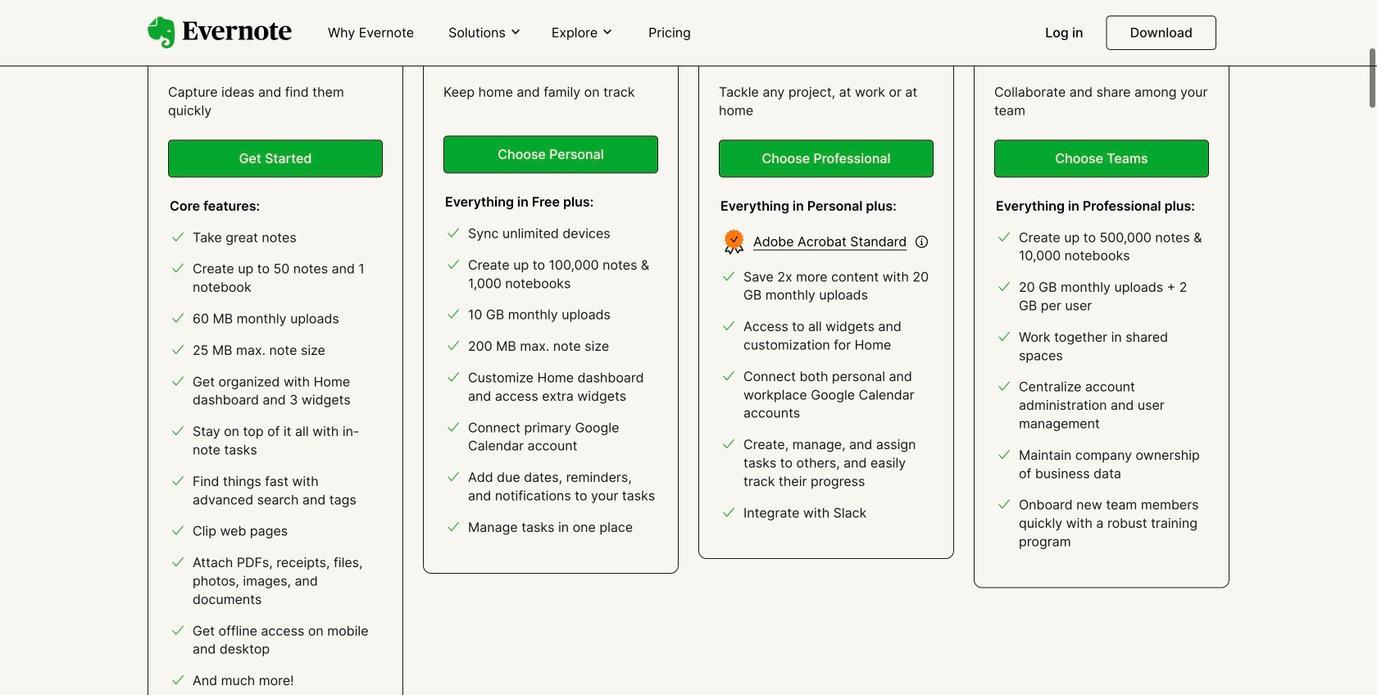 Task type: locate. For each thing, give the bounding box(es) containing it.
evernote logo image
[[148, 16, 292, 49]]



Task type: vqa. For each thing, say whether or not it's contained in the screenshot.
done
no



